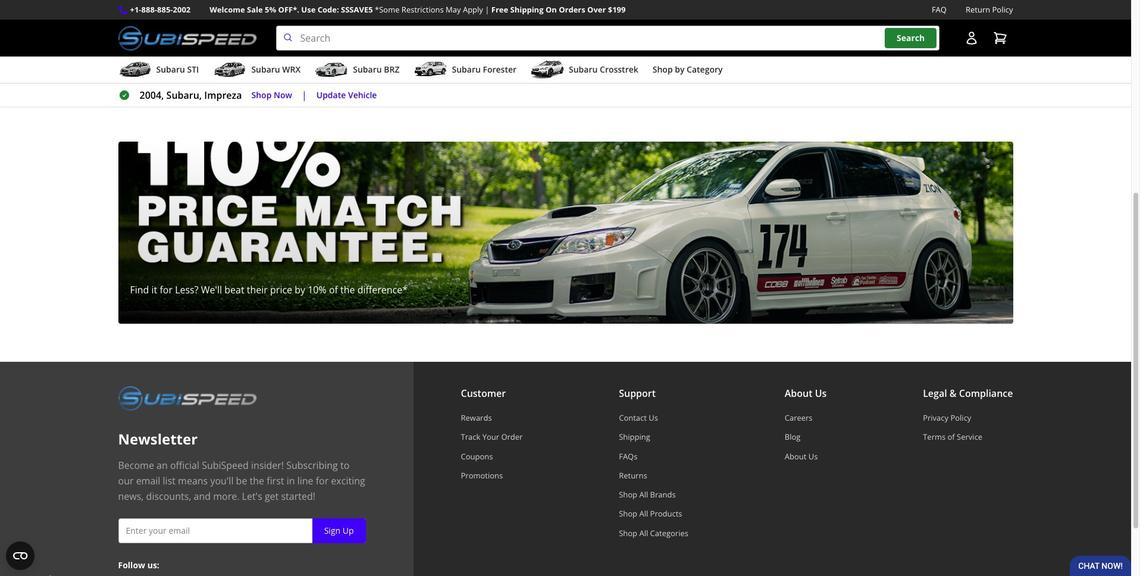 Task type: vqa. For each thing, say whether or not it's contained in the screenshot.
second born. from the bottom
no



Task type: locate. For each thing, give the bounding box(es) containing it.
update
[[317, 89, 346, 100]]

exciting
[[331, 475, 365, 488]]

shop now
[[252, 89, 292, 100]]

1 vertical spatial all
[[640, 509, 649, 520]]

shop
[[653, 64, 673, 75], [252, 89, 272, 100], [619, 490, 638, 500], [619, 509, 638, 520], [619, 528, 638, 539]]

shop all products link
[[619, 509, 689, 520]]

5 subaru from the left
[[569, 64, 598, 75]]

a subaru forester thumbnail image image
[[414, 61, 448, 79]]

1 about us from the top
[[785, 387, 827, 400]]

0 horizontal spatial shipping
[[511, 4, 544, 15]]

policy up terms of service link
[[951, 413, 972, 423]]

shop down shop all brands
[[619, 509, 638, 520]]

code
[[149, 63, 172, 76]]

blog link
[[785, 432, 827, 443]]

discount
[[210, 27, 294, 53]]

*some restrictions may apply | free shipping on orders over $199
[[375, 4, 626, 15]]

shop for shop all brands
[[619, 490, 638, 500]]

sale
[[247, 4, 263, 15]]

support
[[619, 387, 656, 400]]

careers
[[785, 413, 813, 423]]

military
[[130, 27, 205, 53]]

started!
[[281, 490, 316, 503]]

us down blog link
[[809, 451, 818, 462]]

use
[[302, 4, 316, 15], [130, 63, 147, 76]]

promotions
[[461, 470, 503, 481]]

&
[[950, 387, 957, 400]]

1 all from the top
[[640, 490, 649, 500]]

we'll
[[201, 284, 222, 297]]

subscribing
[[287, 459, 338, 472]]

2 about us from the top
[[785, 451, 818, 462]]

legal & compliance
[[924, 387, 1014, 400]]

by left category
[[675, 64, 685, 75]]

0 vertical spatial of
[[329, 284, 338, 297]]

subispeed logo image up newsletter
[[118, 386, 257, 411]]

1 vertical spatial use
[[130, 63, 147, 76]]

0 vertical spatial about
[[785, 387, 813, 400]]

0 vertical spatial all
[[640, 490, 649, 500]]

now
[[274, 89, 292, 100]]

code:
[[318, 4, 339, 15]]

blog
[[785, 432, 801, 443]]

1 vertical spatial shipping
[[619, 432, 651, 443]]

us for the contact us 'link'
[[649, 413, 659, 423]]

0 vertical spatial policy
[[993, 4, 1014, 15]]

in
[[287, 475, 295, 488]]

2 subispeed logo image from the top
[[118, 386, 257, 411]]

1 subispeed logo image from the top
[[118, 26, 257, 51]]

about us link
[[785, 451, 827, 462]]

1 horizontal spatial of
[[948, 432, 956, 443]]

contact
[[619, 413, 647, 423]]

$199
[[608, 4, 626, 15]]

+1-
[[130, 4, 141, 15]]

1 vertical spatial policy
[[951, 413, 972, 423]]

2 about from the top
[[785, 451, 807, 462]]

by
[[675, 64, 685, 75], [295, 284, 306, 297]]

shop left now
[[252, 89, 272, 100]]

1 vertical spatial for
[[316, 475, 329, 488]]

0 vertical spatial the
[[341, 284, 355, 297]]

1 vertical spatial of
[[948, 432, 956, 443]]

885-
[[157, 4, 173, 15]]

faq
[[933, 4, 947, 15]]

0 vertical spatial for
[[160, 284, 173, 297]]

subaru left the forester
[[452, 64, 481, 75]]

legal
[[924, 387, 948, 400]]

and
[[194, 490, 211, 503]]

| left free
[[485, 4, 490, 15]]

policy for privacy policy
[[951, 413, 972, 423]]

search button
[[886, 28, 937, 48]]

newsletter
[[118, 429, 198, 449]]

all down shop all brands
[[640, 509, 649, 520]]

privacy policy
[[924, 413, 972, 423]]

crosstrek
[[600, 64, 639, 75]]

track your order
[[461, 432, 523, 443]]

shipping down contact
[[619, 432, 651, 443]]

of right terms
[[948, 432, 956, 443]]

subaru left 'brz'
[[353, 64, 382, 75]]

us
[[816, 387, 827, 400], [649, 413, 659, 423], [809, 451, 818, 462]]

shop left category
[[653, 64, 673, 75]]

1 horizontal spatial for
[[316, 475, 329, 488]]

policy right return
[[993, 4, 1014, 15]]

subispeed logo image
[[118, 26, 257, 51], [118, 386, 257, 411]]

1 horizontal spatial |
[[485, 4, 490, 15]]

3 subaru from the left
[[353, 64, 382, 75]]

1 vertical spatial us
[[649, 413, 659, 423]]

shop for shop all categories
[[619, 528, 638, 539]]

subaru left crosstrek
[[569, 64, 598, 75]]

about down the blog
[[785, 451, 807, 462]]

of right 10% at the left
[[329, 284, 338, 297]]

vehicle
[[348, 89, 377, 100]]

of
[[329, 284, 338, 297], [948, 432, 956, 443]]

shop inside dropdown button
[[653, 64, 673, 75]]

brz
[[384, 64, 400, 75]]

a subaru wrx thumbnail image image
[[213, 61, 247, 79]]

up
[[343, 525, 354, 537]]

the right 10% at the left
[[341, 284, 355, 297]]

1 vertical spatial by
[[295, 284, 306, 297]]

3 all from the top
[[640, 528, 649, 539]]

1 vertical spatial the
[[250, 475, 264, 488]]

shop all categories link
[[619, 528, 689, 539]]

0 vertical spatial |
[[485, 4, 490, 15]]

become an official subispeed insider! subscribing to our email list means you'll be the first in line for exciting news, discounts, and more. let's get started!
[[118, 459, 365, 503]]

subaru inside dropdown button
[[569, 64, 598, 75]]

0 vertical spatial about us
[[785, 387, 827, 400]]

compliance
[[960, 387, 1014, 400]]

all down shop all products
[[640, 528, 649, 539]]

impreza
[[204, 89, 242, 102]]

1 vertical spatial subispeed logo image
[[118, 386, 257, 411]]

news,
[[118, 490, 144, 503]]

price
[[270, 284, 292, 297]]

privacy
[[924, 413, 949, 423]]

2 vertical spatial us
[[809, 451, 818, 462]]

1 vertical spatial about us
[[785, 451, 818, 462]]

subaru for subaru wrx
[[252, 64, 280, 75]]

shop down the returns
[[619, 490, 638, 500]]

about us up careers link
[[785, 387, 827, 400]]

0 horizontal spatial |
[[302, 89, 307, 102]]

military discount
[[130, 27, 294, 53]]

track
[[461, 432, 481, 443]]

categories
[[651, 528, 689, 539]]

subaru for subaru brz
[[353, 64, 382, 75]]

us up shipping link
[[649, 413, 659, 423]]

subispeed logo image down 2002
[[118, 26, 257, 51]]

sign up button
[[312, 519, 366, 544]]

service
[[958, 432, 983, 443]]

1 horizontal spatial use
[[302, 4, 316, 15]]

use left code on the top of page
[[130, 63, 147, 76]]

your
[[483, 432, 500, 443]]

for inside become an official subispeed insider! subscribing to our email list means you'll be the first in line for exciting news, discounts, and more. let's get started!
[[316, 475, 329, 488]]

subaru left wrx
[[252, 64, 280, 75]]

shop now link
[[252, 89, 292, 102]]

faqs link
[[619, 451, 689, 462]]

contact us
[[619, 413, 659, 423]]

4 subaru from the left
[[452, 64, 481, 75]]

shipping left on
[[511, 4, 544, 15]]

all left brands
[[640, 490, 649, 500]]

2 subaru from the left
[[252, 64, 280, 75]]

sssave5
[[341, 4, 373, 15]]

policy
[[993, 4, 1014, 15], [951, 413, 972, 423]]

0 horizontal spatial the
[[250, 475, 264, 488]]

1 subaru from the left
[[156, 64, 185, 75]]

1 vertical spatial about
[[785, 451, 807, 462]]

1 horizontal spatial by
[[675, 64, 685, 75]]

about us
[[785, 387, 827, 400], [785, 451, 818, 462]]

use right off*.
[[302, 4, 316, 15]]

1 horizontal spatial the
[[341, 284, 355, 297]]

official
[[170, 459, 199, 472]]

2004,
[[140, 89, 164, 102]]

all for brands
[[640, 490, 649, 500]]

rewards link
[[461, 413, 523, 423]]

us up careers link
[[816, 387, 827, 400]]

apply
[[463, 4, 483, 15]]

10%
[[308, 284, 327, 297]]

by left 10% at the left
[[295, 284, 306, 297]]

0 vertical spatial by
[[675, 64, 685, 75]]

welcome sale 5% off*. use code: sssave5
[[210, 4, 373, 15]]

for right line
[[316, 475, 329, 488]]

all for categories
[[640, 528, 649, 539]]

about us down blog link
[[785, 451, 818, 462]]

faq link
[[933, 4, 947, 16]]

2 all from the top
[[640, 509, 649, 520]]

0 horizontal spatial use
[[130, 63, 147, 76]]

2 vertical spatial all
[[640, 528, 649, 539]]

0 vertical spatial subispeed logo image
[[118, 26, 257, 51]]

0 horizontal spatial policy
[[951, 413, 972, 423]]

about up careers
[[785, 387, 813, 400]]

1 vertical spatial |
[[302, 89, 307, 102]]

subaru left sti
[[156, 64, 185, 75]]

shop for shop by category
[[653, 64, 673, 75]]

subaru crosstrek
[[569, 64, 639, 75]]

the right be
[[250, 475, 264, 488]]

terms of service
[[924, 432, 983, 443]]

shop down shop all products
[[619, 528, 638, 539]]

over
[[588, 4, 606, 15]]

faqs
[[619, 451, 638, 462]]

0 horizontal spatial by
[[295, 284, 306, 297]]

for right it
[[160, 284, 173, 297]]

update vehicle
[[317, 89, 377, 100]]

| right now
[[302, 89, 307, 102]]

careers link
[[785, 413, 827, 423]]

subaru for subaru crosstrek
[[569, 64, 598, 75]]

0 vertical spatial shipping
[[511, 4, 544, 15]]

1 horizontal spatial policy
[[993, 4, 1014, 15]]



Task type: describe. For each thing, give the bounding box(es) containing it.
promotions link
[[461, 470, 523, 481]]

shop by category button
[[653, 59, 723, 83]]

shop by category
[[653, 64, 723, 75]]

subaru forester
[[452, 64, 517, 75]]

coupons
[[461, 451, 493, 462]]

return
[[966, 4, 991, 15]]

customer
[[461, 387, 506, 400]]

restrictions
[[402, 4, 444, 15]]

subaru sti
[[156, 64, 199, 75]]

return policy link
[[966, 4, 1014, 16]]

free
[[492, 4, 509, 15]]

use code tangomike
[[130, 63, 230, 76]]

less?
[[175, 284, 199, 297]]

sign
[[324, 525, 341, 537]]

subaru for subaru forester
[[452, 64, 481, 75]]

Enter your email text field
[[118, 519, 366, 544]]

subaru for subaru sti
[[156, 64, 185, 75]]

888-
[[141, 4, 157, 15]]

a subaru sti thumbnail image image
[[118, 61, 152, 79]]

search input field
[[276, 26, 940, 51]]

contact us link
[[619, 413, 689, 423]]

get
[[265, 490, 279, 503]]

means
[[178, 475, 208, 488]]

0 horizontal spatial of
[[329, 284, 338, 297]]

subaru sti button
[[118, 59, 199, 83]]

you'll
[[210, 475, 234, 488]]

us:
[[147, 560, 160, 571]]

wrx
[[282, 64, 301, 75]]

2004, subaru, impreza
[[140, 89, 242, 102]]

difference*
[[358, 284, 408, 297]]

0 vertical spatial use
[[302, 4, 316, 15]]

email
[[136, 475, 160, 488]]

shop for shop now
[[252, 89, 272, 100]]

subaru crosstrek button
[[531, 59, 639, 83]]

follow us:
[[118, 560, 160, 571]]

insider!
[[251, 459, 284, 472]]

shop for shop all products
[[619, 509, 638, 520]]

sign up
[[324, 525, 354, 537]]

beat
[[225, 284, 245, 297]]

by inside dropdown button
[[675, 64, 685, 75]]

2002
[[173, 4, 191, 15]]

find
[[130, 284, 149, 297]]

an
[[157, 459, 168, 472]]

become
[[118, 459, 154, 472]]

returns link
[[619, 470, 689, 481]]

our
[[118, 475, 134, 488]]

shop all categories
[[619, 528, 689, 539]]

category
[[687, 64, 723, 75]]

subaru forester button
[[414, 59, 517, 83]]

shipping link
[[619, 432, 689, 443]]

let's
[[242, 490, 262, 503]]

shop all brands
[[619, 490, 676, 500]]

button image
[[965, 31, 979, 45]]

tangomike
[[175, 63, 230, 76]]

open widget image
[[6, 542, 35, 570]]

subaru wrx button
[[213, 59, 301, 83]]

to
[[341, 459, 350, 472]]

their
[[247, 284, 268, 297]]

coupons link
[[461, 451, 523, 462]]

orders
[[559, 4, 586, 15]]

it
[[152, 284, 157, 297]]

list
[[163, 475, 176, 488]]

first
[[267, 475, 284, 488]]

products
[[651, 509, 683, 520]]

policy for return policy
[[993, 4, 1014, 15]]

us for about us link
[[809, 451, 818, 462]]

shop all products
[[619, 509, 683, 520]]

track your order link
[[461, 432, 523, 443]]

a subaru crosstrek thumbnail image image
[[531, 61, 565, 79]]

on
[[546, 4, 557, 15]]

0 vertical spatial us
[[816, 387, 827, 400]]

subispeed
[[202, 459, 249, 472]]

1 about from the top
[[785, 387, 813, 400]]

forester
[[483, 64, 517, 75]]

brands
[[651, 490, 676, 500]]

returns
[[619, 470, 648, 481]]

all for products
[[640, 509, 649, 520]]

search
[[897, 32, 926, 44]]

more.
[[213, 490, 240, 503]]

the inside become an official subispeed insider! subscribing to our email list means you'll be the first in line for exciting news, discounts, and more. let's get started!
[[250, 475, 264, 488]]

a subaru brz thumbnail image image
[[315, 61, 349, 79]]

off*.
[[278, 4, 300, 15]]

*some
[[375, 4, 400, 15]]

be
[[236, 475, 247, 488]]

1 horizontal spatial shipping
[[619, 432, 651, 443]]

0 horizontal spatial for
[[160, 284, 173, 297]]



